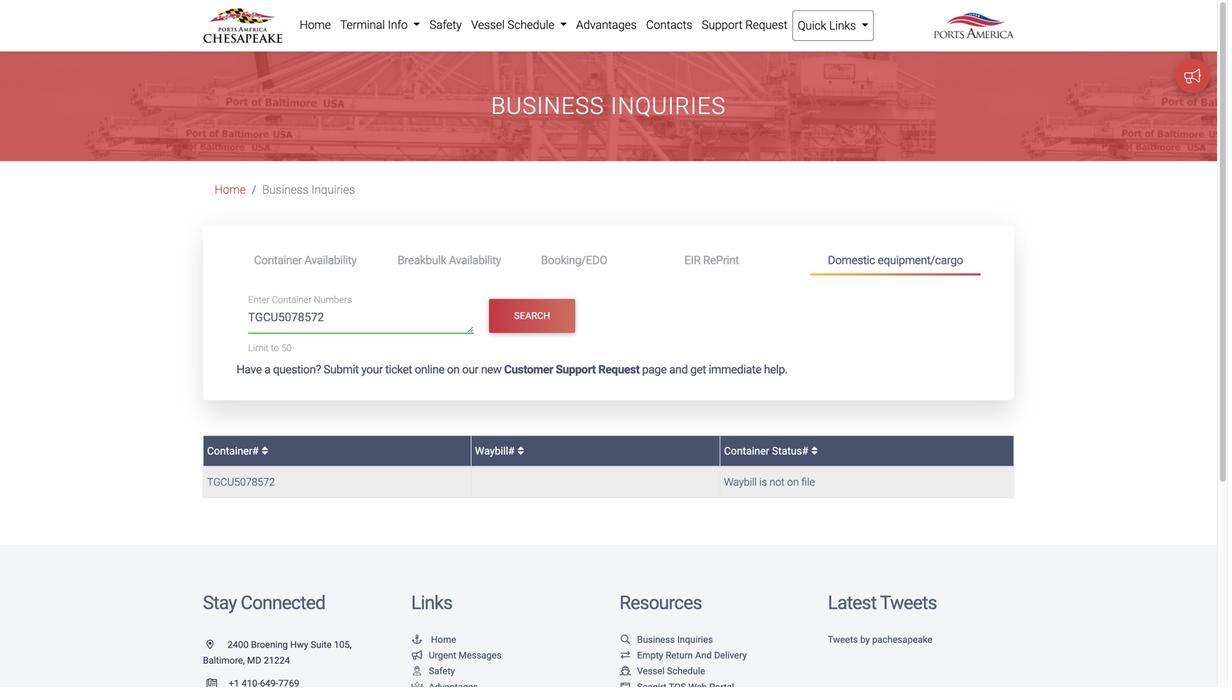 Task type: locate. For each thing, give the bounding box(es) containing it.
0 vertical spatial links
[[829, 19, 856, 33]]

container right enter
[[272, 294, 312, 305]]

0 vertical spatial vessel
[[471, 18, 505, 32]]

0 vertical spatial tweets
[[880, 592, 937, 614]]

1 horizontal spatial availability
[[449, 253, 501, 267]]

vessel schedule
[[471, 18, 557, 32], [637, 666, 705, 677]]

1 horizontal spatial home
[[300, 18, 331, 32]]

1 horizontal spatial vessel schedule link
[[620, 666, 705, 677]]

pachesapeake
[[872, 634, 933, 645]]

0 horizontal spatial sort image
[[518, 446, 524, 456]]

container up enter
[[254, 253, 302, 267]]

0 horizontal spatial availability
[[304, 253, 357, 267]]

0 vertical spatial on
[[447, 363, 460, 377]]

1 vertical spatial support
[[556, 363, 596, 377]]

limit
[[248, 343, 269, 354]]

2 vertical spatial inquiries
[[677, 634, 713, 645]]

broening
[[251, 639, 288, 650]]

home link for terminal info link
[[295, 10, 336, 39]]

vessel
[[471, 18, 505, 32], [637, 666, 665, 677]]

support request
[[702, 18, 788, 32]]

md
[[247, 655, 261, 666]]

0 horizontal spatial request
[[598, 363, 640, 377]]

tweets
[[880, 592, 937, 614], [828, 634, 858, 645]]

container
[[254, 253, 302, 267], [272, 294, 312, 305], [724, 445, 770, 457]]

1 vertical spatial tweets
[[828, 634, 858, 645]]

0 vertical spatial schedule
[[508, 18, 555, 32]]

on
[[447, 363, 460, 377], [787, 476, 799, 488]]

customer support request link
[[504, 363, 640, 377]]

home
[[300, 18, 331, 32], [215, 183, 246, 197], [431, 634, 456, 645]]

tweets by pachesapeake link
[[828, 634, 933, 645]]

urgent
[[429, 650, 456, 661]]

links right the quick on the right of page
[[829, 19, 856, 33]]

search image
[[620, 635, 631, 644]]

1 horizontal spatial home link
[[295, 10, 336, 39]]

container up waybill
[[724, 445, 770, 457]]

0 vertical spatial home
[[300, 18, 331, 32]]

1 vertical spatial home link
[[215, 183, 246, 197]]

on left file
[[787, 476, 799, 488]]

ship image
[[620, 667, 631, 676]]

container for container status#
[[724, 445, 770, 457]]

0 vertical spatial business inquiries
[[491, 92, 726, 120]]

0 horizontal spatial schedule
[[508, 18, 555, 32]]

1 horizontal spatial sort image
[[811, 446, 818, 456]]

50
[[281, 343, 292, 354]]

availability
[[304, 253, 357, 267], [449, 253, 501, 267]]

2 availability from the left
[[449, 253, 501, 267]]

support
[[702, 18, 743, 32], [556, 363, 596, 377]]

1 horizontal spatial business
[[491, 92, 605, 120]]

business
[[491, 92, 605, 120], [262, 183, 309, 197], [637, 634, 675, 645]]

submit
[[324, 363, 359, 377]]

safety
[[430, 18, 462, 32], [429, 666, 455, 677]]

terminal
[[340, 18, 385, 32]]

0 horizontal spatial support
[[556, 363, 596, 377]]

safety link right info
[[425, 10, 467, 39]]

1 vertical spatial container
[[272, 294, 312, 305]]

1 vertical spatial inquiries
[[311, 183, 355, 197]]

sort image inside container status# link
[[811, 446, 818, 456]]

1 horizontal spatial vessel schedule
[[637, 666, 705, 677]]

request
[[746, 18, 788, 32], [598, 363, 640, 377]]

hwy
[[290, 639, 308, 650]]

1 vertical spatial vessel schedule link
[[620, 666, 705, 677]]

1 vertical spatial schedule
[[667, 666, 705, 677]]

contacts
[[646, 18, 693, 32]]

stay
[[203, 592, 237, 614]]

2 horizontal spatial home
[[431, 634, 456, 645]]

your
[[361, 363, 383, 377]]

eir reprint link
[[667, 247, 810, 274]]

21224
[[264, 655, 290, 666]]

1 availability from the left
[[304, 253, 357, 267]]

container availability link
[[237, 247, 380, 274]]

sort image for waybill#
[[518, 446, 524, 456]]

1 vertical spatial safety link
[[411, 666, 455, 677]]

2 vertical spatial home
[[431, 634, 456, 645]]

bullhorn image
[[411, 651, 423, 660]]

1 horizontal spatial support
[[702, 18, 743, 32]]

stay connected
[[203, 592, 325, 614]]

2 sort image from the left
[[811, 446, 818, 456]]

have a question? submit your ticket online on our new customer support request page and get immediate help.
[[237, 363, 788, 377]]

get
[[690, 363, 706, 377]]

waybill
[[724, 476, 757, 488]]

1 horizontal spatial on
[[787, 476, 799, 488]]

empty return and delivery
[[637, 650, 747, 661]]

2 vertical spatial business
[[637, 634, 675, 645]]

1 horizontal spatial schedule
[[667, 666, 705, 677]]

0 vertical spatial vessel schedule link
[[467, 10, 572, 39]]

2400 broening hwy suite 105, baltimore, md 21224 link
[[203, 639, 352, 666]]

vessel schedule link
[[467, 10, 572, 39], [620, 666, 705, 677]]

tweets left by
[[828, 634, 858, 645]]

0 vertical spatial inquiries
[[611, 92, 726, 120]]

safety link for urgent messages link
[[411, 666, 455, 677]]

sort image
[[518, 446, 524, 456], [811, 446, 818, 456]]

inquiries
[[611, 92, 726, 120], [311, 183, 355, 197], [677, 634, 713, 645]]

advantages link
[[572, 10, 642, 39]]

1 vertical spatial vessel
[[637, 666, 665, 677]]

domestic
[[828, 253, 875, 267]]

file
[[802, 476, 815, 488]]

sort image inside waybill# link
[[518, 446, 524, 456]]

1 vertical spatial vessel schedule
[[637, 666, 705, 677]]

ticket
[[385, 363, 412, 377]]

booking/edo link
[[523, 247, 667, 274]]

tgcu5078572
[[207, 476, 275, 488]]

0 vertical spatial safety link
[[425, 10, 467, 39]]

1 vertical spatial links
[[411, 592, 452, 614]]

safety link down urgent at the left of page
[[411, 666, 455, 677]]

tweets up pachesapeake
[[880, 592, 937, 614]]

container inside container availability link
[[254, 253, 302, 267]]

0 horizontal spatial on
[[447, 363, 460, 377]]

a
[[264, 363, 270, 377]]

baltimore,
[[203, 655, 245, 666]]

support right customer
[[556, 363, 596, 377]]

0 vertical spatial home link
[[295, 10, 336, 39]]

info
[[388, 18, 408, 32]]

0 horizontal spatial vessel schedule
[[471, 18, 557, 32]]

request left the page
[[598, 363, 640, 377]]

and
[[695, 650, 712, 661]]

1 horizontal spatial links
[[829, 19, 856, 33]]

0 vertical spatial request
[[746, 18, 788, 32]]

2 horizontal spatial business
[[637, 634, 675, 645]]

0 vertical spatial support
[[702, 18, 743, 32]]

latest
[[828, 592, 877, 614]]

home link for urgent messages link
[[411, 634, 456, 645]]

request left the quick on the right of page
[[746, 18, 788, 32]]

2 vertical spatial home link
[[411, 634, 456, 645]]

2 vertical spatial container
[[724, 445, 770, 457]]

safety right info
[[430, 18, 462, 32]]

0 horizontal spatial tweets
[[828, 634, 858, 645]]

container for container availability
[[254, 253, 302, 267]]

container status#
[[724, 445, 811, 457]]

0 horizontal spatial vessel schedule link
[[467, 10, 572, 39]]

0 horizontal spatial business
[[262, 183, 309, 197]]

1 vertical spatial business
[[262, 183, 309, 197]]

schedule
[[508, 18, 555, 32], [667, 666, 705, 677]]

on left our
[[447, 363, 460, 377]]

safety down urgent at the left of page
[[429, 666, 455, 677]]

0 vertical spatial container
[[254, 253, 302, 267]]

0 horizontal spatial vessel
[[471, 18, 505, 32]]

eir
[[684, 253, 701, 267]]

business inquiries
[[491, 92, 726, 120], [262, 183, 355, 197], [637, 634, 713, 645]]

1 vertical spatial business inquiries
[[262, 183, 355, 197]]

2 horizontal spatial home link
[[411, 634, 456, 645]]

terminal info
[[340, 18, 411, 32]]

support right contacts
[[702, 18, 743, 32]]

1 vertical spatial home
[[215, 183, 246, 197]]

browser image
[[620, 682, 631, 687]]

availability right breakbulk
[[449, 253, 501, 267]]

1 horizontal spatial tweets
[[880, 592, 937, 614]]

breakbulk availability link
[[380, 247, 523, 274]]

1 vertical spatial request
[[598, 363, 640, 377]]

1 sort image from the left
[[518, 446, 524, 456]]

links up anchor icon
[[411, 592, 452, 614]]

availability up numbers
[[304, 253, 357, 267]]



Task type: vqa. For each thing, say whether or not it's contained in the screenshot.
the Booking/EDO link
yes



Task type: describe. For each thing, give the bounding box(es) containing it.
0 horizontal spatial home link
[[215, 183, 246, 197]]

support request link
[[697, 10, 792, 39]]

business inquiries link
[[620, 634, 713, 645]]

new
[[481, 363, 502, 377]]

numbers
[[314, 294, 352, 305]]

question?
[[273, 363, 321, 377]]

0 horizontal spatial home
[[215, 183, 246, 197]]

empty
[[637, 650, 663, 661]]

user hard hat image
[[411, 667, 423, 676]]

container status# link
[[724, 445, 818, 457]]

page
[[642, 363, 667, 377]]

by
[[860, 634, 870, 645]]

0 vertical spatial vessel schedule
[[471, 18, 557, 32]]

status#
[[772, 445, 809, 457]]

and
[[669, 363, 688, 377]]

delivery
[[714, 650, 747, 661]]

0 vertical spatial business
[[491, 92, 605, 120]]

customer
[[504, 363, 553, 377]]

breakbulk availability
[[398, 253, 501, 267]]

terminal info link
[[336, 10, 425, 39]]

availability for breakbulk availability
[[449, 253, 501, 267]]

domestic equipment/cargo
[[828, 253, 963, 267]]

waybill# link
[[475, 445, 524, 457]]

Enter Container Numbers text field
[[248, 309, 474, 333]]

not
[[770, 476, 785, 488]]

sort image for container status#
[[811, 446, 818, 456]]

to
[[271, 343, 279, 354]]

resources
[[620, 592, 702, 614]]

1 horizontal spatial request
[[746, 18, 788, 32]]

empty return and delivery link
[[620, 650, 747, 661]]

quick links
[[798, 19, 859, 33]]

2 vertical spatial business inquiries
[[637, 634, 713, 645]]

2400 broening hwy suite 105, baltimore, md 21224
[[203, 639, 352, 666]]

2400
[[228, 639, 249, 650]]

quick links link
[[792, 10, 874, 41]]

search
[[514, 310, 550, 321]]

eir reprint
[[684, 253, 739, 267]]

exchange image
[[620, 651, 631, 660]]

1 vertical spatial on
[[787, 476, 799, 488]]

limit to 50
[[248, 343, 292, 354]]

breakbulk
[[398, 253, 446, 267]]

container# link
[[207, 445, 268, 457]]

quick
[[798, 19, 827, 33]]

container availability
[[254, 253, 357, 267]]

enter container numbers
[[248, 294, 352, 305]]

search button
[[489, 299, 575, 333]]

urgent messages
[[429, 650, 502, 661]]

immediate
[[709, 363, 762, 377]]

0 horizontal spatial links
[[411, 592, 452, 614]]

map marker alt image
[[207, 640, 225, 649]]

messages
[[459, 650, 502, 661]]

booking/edo
[[541, 253, 607, 267]]

domestic equipment/cargo link
[[810, 247, 981, 276]]

urgent messages link
[[411, 650, 502, 661]]

online
[[415, 363, 444, 377]]

our
[[462, 363, 478, 377]]

reprint
[[703, 253, 739, 267]]

latest tweets
[[828, 592, 937, 614]]

help.
[[764, 363, 788, 377]]

waybill#
[[475, 445, 518, 457]]

105,
[[334, 639, 352, 650]]

advantages
[[576, 18, 637, 32]]

phone office image
[[207, 679, 229, 687]]

suite
[[311, 639, 332, 650]]

container#
[[207, 445, 262, 457]]

1 vertical spatial safety
[[429, 666, 455, 677]]

is
[[760, 476, 767, 488]]

anchor image
[[411, 635, 423, 644]]

tweets by pachesapeake
[[828, 634, 933, 645]]

vessel inside vessel schedule link
[[471, 18, 505, 32]]

return
[[666, 650, 693, 661]]

connected
[[241, 592, 325, 614]]

waybill is not on file
[[724, 476, 815, 488]]

1 horizontal spatial vessel
[[637, 666, 665, 677]]

enter
[[248, 294, 270, 305]]

contacts link
[[642, 10, 697, 39]]

safety link for terminal info link
[[425, 10, 467, 39]]

sort image
[[262, 446, 268, 456]]

have
[[237, 363, 262, 377]]

0 vertical spatial safety
[[430, 18, 462, 32]]

hand receiving image
[[411, 682, 423, 687]]

equipment/cargo
[[878, 253, 963, 267]]

availability for container availability
[[304, 253, 357, 267]]



